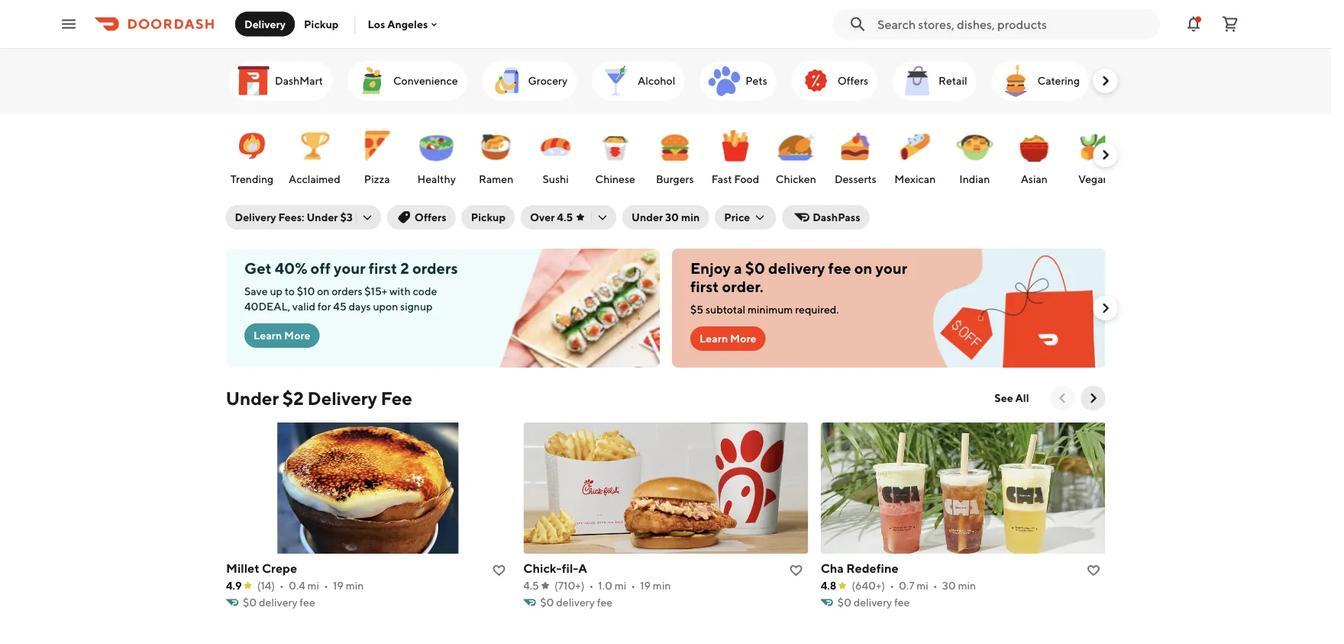 Task type: describe. For each thing, give the bounding box(es) containing it.
4.9
[[226, 580, 241, 593]]

1 horizontal spatial pickup
[[471, 211, 506, 224]]

fee for millet crepe
[[299, 597, 315, 610]]

0 horizontal spatial pickup button
[[295, 12, 348, 36]]

los angeles button
[[368, 18, 440, 30]]

under for under $2 delivery fee
[[226, 388, 279, 409]]

mi for cha redefine
[[916, 580, 928, 593]]

notification bell image
[[1185, 15, 1203, 33]]

• 1.0 mi • 19 min
[[589, 580, 671, 593]]

1 horizontal spatial pickup button
[[462, 205, 515, 230]]

1 vertical spatial 30
[[942, 580, 956, 593]]

get
[[244, 260, 271, 278]]

acclaimed
[[288, 173, 340, 186]]

delivery for cha redefine
[[853, 597, 892, 610]]

learn for save
[[253, 330, 282, 342]]

chinese
[[595, 173, 635, 186]]

mi for millet crepe
[[307, 580, 319, 593]]

indian
[[959, 173, 990, 186]]

enjoy a $0 delivery fee on your first order. $5 subtotal minimum required.
[[690, 260, 907, 316]]

vegan
[[1078, 173, 1109, 186]]

delivery for delivery
[[244, 18, 286, 30]]

0.4
[[288, 580, 305, 593]]

signup
[[400, 301, 432, 313]]

minimum
[[747, 304, 793, 316]]

los angeles
[[368, 18, 428, 30]]

dashmart link
[[229, 61, 332, 101]]

learn more button for order.
[[690, 327, 765, 351]]

sushi
[[542, 173, 569, 186]]

pets image
[[706, 63, 742, 99]]

acclaimed link
[[285, 120, 343, 190]]

code
[[412, 285, 437, 298]]

4.8
[[820, 580, 836, 593]]

trending
[[230, 173, 273, 186]]

1 vertical spatial next button of carousel image
[[1098, 301, 1113, 316]]

offers link
[[791, 61, 877, 101]]

offers image
[[798, 63, 834, 99]]

2 • from the left
[[324, 580, 328, 593]]

delivery button
[[235, 12, 295, 36]]

2 vertical spatial delivery
[[307, 388, 377, 409]]

$15+
[[364, 285, 387, 298]]

all
[[1016, 392, 1029, 405]]

required.
[[795, 304, 839, 316]]

crepe
[[262, 562, 297, 576]]

up
[[270, 285, 282, 298]]

see
[[995, 392, 1013, 405]]

learn for first
[[699, 333, 728, 345]]

• 0.4 mi • 19 min
[[279, 580, 363, 593]]

$0
[[745, 260, 765, 278]]

convenience
[[393, 74, 458, 87]]

your inside get 40% off your first 2 orders save up to $10 on orders $15+ with code 40deal, valid for 45 days upon signup
[[333, 260, 365, 278]]

millet
[[226, 562, 259, 576]]

dashpass button
[[782, 205, 870, 230]]

food
[[734, 173, 759, 186]]

chick-
[[523, 562, 562, 576]]

pets
[[745, 74, 767, 87]]

mi for chick-fil-a
[[614, 580, 626, 593]]

$​0 delivery fee for fil-
[[540, 597, 612, 610]]

30 inside button
[[665, 211, 679, 224]]

a
[[578, 562, 587, 576]]

40deal,
[[244, 301, 290, 313]]

6 • from the left
[[933, 580, 937, 593]]

grocery
[[528, 74, 567, 87]]

fil-
[[562, 562, 578, 576]]

3 • from the left
[[589, 580, 593, 593]]

convenience link
[[347, 61, 467, 101]]

dashmart
[[275, 74, 323, 87]]

offers inside button
[[415, 211, 447, 224]]

to
[[284, 285, 294, 298]]

under $2 delivery fee link
[[226, 386, 412, 411]]

under 30 min button
[[623, 205, 709, 230]]

retail link
[[893, 61, 976, 101]]

fee inside enjoy a $0 delivery fee on your first order. $5 subtotal minimum required.
[[828, 260, 851, 278]]

over 4.5 button
[[521, 205, 616, 230]]

dashmart image
[[235, 63, 272, 99]]

$​0 for millet
[[243, 597, 256, 610]]

next button of carousel image
[[1098, 73, 1113, 89]]

delivery for delivery fees: under $3
[[235, 211, 276, 224]]

(710+)
[[554, 580, 584, 593]]

redefine
[[846, 562, 898, 576]]

learn more for up
[[253, 330, 310, 342]]

$​0 for cha
[[837, 597, 851, 610]]

0.7
[[899, 580, 914, 593]]

delivery for millet crepe
[[259, 597, 297, 610]]

0 vertical spatial pickup
[[304, 18, 339, 30]]

alcohol
[[637, 74, 675, 87]]

burgers
[[656, 173, 694, 186]]

0 horizontal spatial orders
[[331, 285, 362, 298]]

order.
[[722, 278, 763, 296]]

see all link
[[986, 386, 1038, 411]]

$2
[[282, 388, 304, 409]]

learn more button for up
[[244, 324, 319, 348]]

pizza
[[364, 173, 390, 186]]

price
[[724, 211, 750, 224]]

catering image
[[998, 63, 1034, 99]]

1.0
[[598, 580, 612, 593]]

delivery fees: under $3
[[235, 211, 353, 224]]

more for up
[[284, 330, 310, 342]]

chicken
[[775, 173, 816, 186]]

$​0 for chick-
[[540, 597, 554, 610]]

days
[[348, 301, 371, 313]]

a
[[734, 260, 742, 278]]

retail image
[[899, 63, 935, 99]]

grocery link
[[482, 61, 576, 101]]

save
[[244, 285, 267, 298]]

asian
[[1021, 173, 1048, 186]]

dashpass
[[813, 211, 861, 224]]



Task type: vqa. For each thing, say whether or not it's contained in the screenshot.
"Vegan"
yes



Task type: locate. For each thing, give the bounding box(es) containing it.
under left $2 in the bottom of the page
[[226, 388, 279, 409]]

delivery down the (710+)
[[556, 597, 595, 610]]

delivery down (14)
[[259, 597, 297, 610]]

1 horizontal spatial offers
[[837, 74, 868, 87]]

• left 1.0
[[589, 580, 593, 593]]

$​0 delivery fee down the (710+)
[[540, 597, 612, 610]]

30 down burgers
[[665, 211, 679, 224]]

learn more down subtotal
[[699, 333, 756, 345]]

0 horizontal spatial your
[[333, 260, 365, 278]]

0 vertical spatial pickup button
[[295, 12, 348, 36]]

1 vertical spatial pickup
[[471, 211, 506, 224]]

fee up required. on the right top of page
[[828, 260, 851, 278]]

0 horizontal spatial under
[[226, 388, 279, 409]]

• left 0.4
[[279, 580, 284, 593]]

0 horizontal spatial offers
[[415, 211, 447, 224]]

under 30 min
[[632, 211, 700, 224]]

$​0 delivery fee for redefine
[[837, 597, 910, 610]]

0 horizontal spatial $​0 delivery fee
[[243, 597, 315, 610]]

delivery inside enjoy a $0 delivery fee on your first order. $5 subtotal minimum required.
[[768, 260, 825, 278]]

get 40% off your first 2 orders save up to $10 on orders $15+ with code 40deal, valid for 45 days upon signup
[[244, 260, 458, 313]]

0 horizontal spatial on
[[317, 285, 329, 298]]

$​0 down millet
[[243, 597, 256, 610]]

first left the 2
[[368, 260, 397, 278]]

1 horizontal spatial first
[[690, 278, 719, 296]]

learn more button down subtotal
[[690, 327, 765, 351]]

delivery right $0
[[768, 260, 825, 278]]

ramen
[[479, 173, 513, 186]]

more
[[284, 330, 310, 342], [730, 333, 756, 345]]

offers right the 'offers' image
[[837, 74, 868, 87]]

los
[[368, 18, 385, 30]]

45
[[333, 301, 346, 313]]

2 19 from the left
[[640, 580, 650, 593]]

delivery right $2 in the bottom of the page
[[307, 388, 377, 409]]

3 $​0 delivery fee from the left
[[837, 597, 910, 610]]

more down valid
[[284, 330, 310, 342]]

next button of carousel image
[[1098, 147, 1113, 163], [1098, 301, 1113, 316], [1086, 391, 1101, 406]]

pickup
[[304, 18, 339, 30], [471, 211, 506, 224]]

0 horizontal spatial mi
[[307, 580, 319, 593]]

5 • from the left
[[890, 580, 894, 593]]

1 horizontal spatial more
[[730, 333, 756, 345]]

2
[[400, 260, 409, 278]]

fee
[[828, 260, 851, 278], [299, 597, 315, 610], [597, 597, 612, 610], [894, 597, 910, 610]]

0 horizontal spatial more
[[284, 330, 310, 342]]

grocery image
[[488, 63, 525, 99]]

mi right 0.7
[[916, 580, 928, 593]]

0 horizontal spatial first
[[368, 260, 397, 278]]

valid
[[292, 301, 315, 313]]

pickup button
[[295, 12, 348, 36], [462, 205, 515, 230]]

1 vertical spatial on
[[317, 285, 329, 298]]

1 horizontal spatial your
[[875, 260, 907, 278]]

for
[[317, 301, 331, 313]]

$3
[[340, 211, 353, 224]]

see all
[[995, 392, 1029, 405]]

1 horizontal spatial on
[[854, 260, 872, 278]]

first inside get 40% off your first 2 orders save up to $10 on orders $15+ with code 40deal, valid for 45 days upon signup
[[368, 260, 397, 278]]

upon
[[373, 301, 398, 313]]

0 vertical spatial offers
[[837, 74, 868, 87]]

off
[[310, 260, 330, 278]]

• right 0.4
[[324, 580, 328, 593]]

$10
[[297, 285, 315, 298]]

1 horizontal spatial learn
[[699, 333, 728, 345]]

1 vertical spatial pickup button
[[462, 205, 515, 230]]

learn down subtotal
[[699, 333, 728, 345]]

delivery
[[244, 18, 286, 30], [235, 211, 276, 224], [307, 388, 377, 409]]

mi right 0.4
[[307, 580, 319, 593]]

$​0 down chick-
[[540, 597, 554, 610]]

1 horizontal spatial $​0
[[540, 597, 554, 610]]

min down burgers
[[681, 211, 700, 224]]

fee down 1.0
[[597, 597, 612, 610]]

fee for chick-fil-a
[[597, 597, 612, 610]]

fast
[[711, 173, 732, 186]]

3 mi from the left
[[916, 580, 928, 593]]

4 • from the left
[[631, 580, 635, 593]]

your inside enjoy a $0 delivery fee on your first order. $5 subtotal minimum required.
[[875, 260, 907, 278]]

1 horizontal spatial learn more button
[[690, 327, 765, 351]]

fee down 0.7
[[894, 597, 910, 610]]

0 vertical spatial 30
[[665, 211, 679, 224]]

millet crepe
[[226, 562, 297, 576]]

2 horizontal spatial $​0
[[837, 597, 851, 610]]

2 $​0 from the left
[[540, 597, 554, 610]]

0 vertical spatial 4.5
[[557, 211, 573, 224]]

under inside button
[[632, 211, 663, 224]]

19 for millet crepe
[[333, 580, 343, 593]]

under $2 delivery fee
[[226, 388, 412, 409]]

$​0 delivery fee for crepe
[[243, 597, 315, 610]]

over
[[530, 211, 555, 224]]

• right 0.7
[[933, 580, 937, 593]]

subtotal
[[705, 304, 745, 316]]

min
[[681, 211, 700, 224], [345, 580, 363, 593], [653, 580, 671, 593], [958, 580, 976, 593]]

desserts
[[834, 173, 876, 186]]

0 horizontal spatial learn more button
[[244, 324, 319, 348]]

• 0.7 mi • 30 min
[[890, 580, 976, 593]]

1 horizontal spatial learn more
[[699, 333, 756, 345]]

$​0
[[243, 597, 256, 610], [540, 597, 554, 610], [837, 597, 851, 610]]

pickup down ramen
[[471, 211, 506, 224]]

cha redefine
[[820, 562, 898, 576]]

2 horizontal spatial mi
[[916, 580, 928, 593]]

3 $​0 from the left
[[837, 597, 851, 610]]

offers button
[[387, 205, 456, 230]]

1 horizontal spatial $​0 delivery fee
[[540, 597, 612, 610]]

on down dashpass
[[854, 260, 872, 278]]

1 vertical spatial first
[[690, 278, 719, 296]]

1 $​0 delivery fee from the left
[[243, 597, 315, 610]]

angeles
[[387, 18, 428, 30]]

over 4.5
[[530, 211, 573, 224]]

1 horizontal spatial mi
[[614, 580, 626, 593]]

0 horizontal spatial 4.5
[[523, 580, 539, 593]]

19 right 0.4
[[333, 580, 343, 593]]

learn
[[253, 330, 282, 342], [699, 333, 728, 345]]

under left $3
[[307, 211, 338, 224]]

1 horizontal spatial under
[[307, 211, 338, 224]]

1 $​0 from the left
[[243, 597, 256, 610]]

1 vertical spatial offers
[[415, 211, 447, 224]]

min for chick-fil-a
[[653, 580, 671, 593]]

pets link
[[700, 61, 776, 101]]

mexican
[[894, 173, 936, 186]]

cha
[[820, 562, 844, 576]]

previous button of carousel image
[[1055, 391, 1070, 406]]

1 horizontal spatial 30
[[942, 580, 956, 593]]

min for millet crepe
[[345, 580, 363, 593]]

4.5 down chick-
[[523, 580, 539, 593]]

40%
[[274, 260, 307, 278]]

1 19 from the left
[[333, 580, 343, 593]]

learn more button down '40deal,'
[[244, 324, 319, 348]]

learn more for order.
[[699, 333, 756, 345]]

4.5 inside button
[[557, 211, 573, 224]]

convenience image
[[353, 63, 390, 99]]

1 mi from the left
[[307, 580, 319, 593]]

19 for chick-fil-a
[[640, 580, 650, 593]]

price button
[[715, 205, 776, 230]]

learn down '40deal,'
[[253, 330, 282, 342]]

enjoy
[[690, 260, 731, 278]]

on up for
[[317, 285, 329, 298]]

0 items, open order cart image
[[1221, 15, 1240, 33]]

more down subtotal
[[730, 333, 756, 345]]

0 horizontal spatial learn more
[[253, 330, 310, 342]]

open menu image
[[60, 15, 78, 33]]

under down burgers
[[632, 211, 663, 224]]

alcohol link
[[592, 61, 684, 101]]

1 vertical spatial 4.5
[[523, 580, 539, 593]]

1 your from the left
[[333, 260, 365, 278]]

1 • from the left
[[279, 580, 284, 593]]

chick-fil-a
[[523, 562, 587, 576]]

(14)
[[257, 580, 275, 593]]

catering link
[[991, 61, 1089, 101]]

first down enjoy
[[690, 278, 719, 296]]

• right 1.0
[[631, 580, 635, 593]]

0 vertical spatial first
[[368, 260, 397, 278]]

19 right 1.0
[[640, 580, 650, 593]]

pickup left los
[[304, 18, 339, 30]]

orders
[[412, 260, 458, 278], [331, 285, 362, 298]]

min right 0.7
[[958, 580, 976, 593]]

2 $​0 delivery fee from the left
[[540, 597, 612, 610]]

0 vertical spatial on
[[854, 260, 872, 278]]

more for order.
[[730, 333, 756, 345]]

delivery for chick-fil-a
[[556, 597, 595, 610]]

$​0 delivery fee down (14)
[[243, 597, 315, 610]]

4.5 right over
[[557, 211, 573, 224]]

$​0 delivery fee
[[243, 597, 315, 610], [540, 597, 612, 610], [837, 597, 910, 610]]

pickup button down ramen
[[462, 205, 515, 230]]

0 horizontal spatial $​0
[[243, 597, 256, 610]]

on inside enjoy a $0 delivery fee on your first order. $5 subtotal minimum required.
[[854, 260, 872, 278]]

30 right 0.7
[[942, 580, 956, 593]]

$​0 down cha
[[837, 597, 851, 610]]

1 horizontal spatial orders
[[412, 260, 458, 278]]

mi right 1.0
[[614, 580, 626, 593]]

2 vertical spatial next button of carousel image
[[1086, 391, 1101, 406]]

19
[[333, 580, 343, 593], [640, 580, 650, 593]]

with
[[389, 285, 410, 298]]

under
[[307, 211, 338, 224], [632, 211, 663, 224], [226, 388, 279, 409]]

orders up 45
[[331, 285, 362, 298]]

delivery up dashmart image
[[244, 18, 286, 30]]

fee down 0.4
[[299, 597, 315, 610]]

alcohol image
[[598, 63, 634, 99]]

offers
[[837, 74, 868, 87], [415, 211, 447, 224]]

0 horizontal spatial pickup
[[304, 18, 339, 30]]

min inside button
[[681, 211, 700, 224]]

fast food
[[711, 173, 759, 186]]

delivery inside button
[[244, 18, 286, 30]]

min right 0.4
[[345, 580, 363, 593]]

fee for cha redefine
[[894, 597, 910, 610]]

0 horizontal spatial learn
[[253, 330, 282, 342]]

1 horizontal spatial 19
[[640, 580, 650, 593]]

2 horizontal spatial $​0 delivery fee
[[837, 597, 910, 610]]

on inside get 40% off your first 2 orders save up to $10 on orders $15+ with code 40deal, valid for 45 days upon signup
[[317, 285, 329, 298]]

0 horizontal spatial 30
[[665, 211, 679, 224]]

1 horizontal spatial 4.5
[[557, 211, 573, 224]]

Store search: begin typing to search for stores available on DoorDash text field
[[878, 16, 1151, 32]]

min for cha redefine
[[958, 580, 976, 593]]

delivery left fees:
[[235, 211, 276, 224]]

0 vertical spatial next button of carousel image
[[1098, 147, 1113, 163]]

(640+)
[[851, 580, 885, 593]]

pickup button left los
[[295, 12, 348, 36]]

mi
[[307, 580, 319, 593], [614, 580, 626, 593], [916, 580, 928, 593]]

$5
[[690, 304, 703, 316]]

1 vertical spatial delivery
[[235, 211, 276, 224]]

2 horizontal spatial under
[[632, 211, 663, 224]]

catering
[[1037, 74, 1080, 87]]

• left 0.7
[[890, 580, 894, 593]]

2 mi from the left
[[614, 580, 626, 593]]

0 vertical spatial orders
[[412, 260, 458, 278]]

under for under 30 min
[[632, 211, 663, 224]]

min right 1.0
[[653, 580, 671, 593]]

2 your from the left
[[875, 260, 907, 278]]

fee
[[381, 388, 412, 409]]

healthy
[[417, 173, 455, 186]]

first
[[368, 260, 397, 278], [690, 278, 719, 296]]

fees:
[[278, 211, 304, 224]]

trending link
[[226, 120, 278, 190]]

first inside enjoy a $0 delivery fee on your first order. $5 subtotal minimum required.
[[690, 278, 719, 296]]

0 horizontal spatial 19
[[333, 580, 343, 593]]

0 vertical spatial delivery
[[244, 18, 286, 30]]

$​0 delivery fee down (640+)
[[837, 597, 910, 610]]

1 vertical spatial orders
[[331, 285, 362, 298]]

delivery down (640+)
[[853, 597, 892, 610]]

orders up the code
[[412, 260, 458, 278]]

learn more down '40deal,'
[[253, 330, 310, 342]]

offers down healthy
[[415, 211, 447, 224]]

retail
[[938, 74, 967, 87]]



